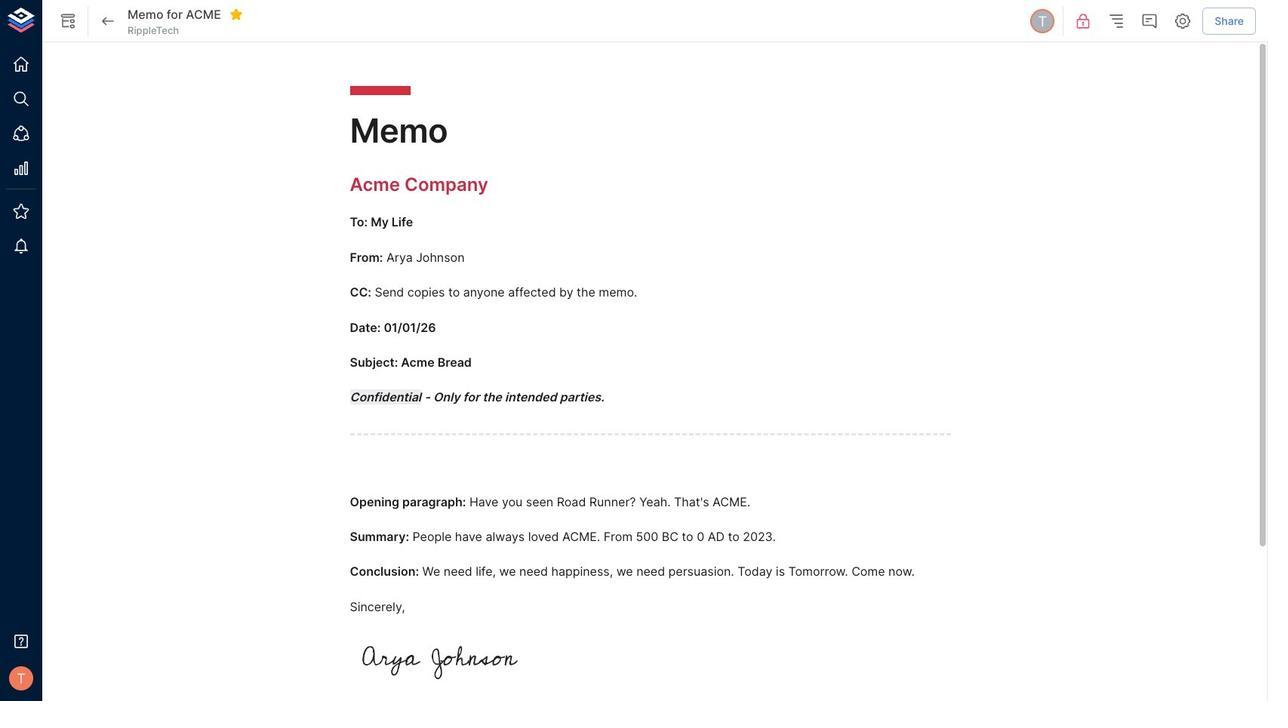 Task type: vqa. For each thing, say whether or not it's contained in the screenshot.
Project Proposal image
no



Task type: locate. For each thing, give the bounding box(es) containing it.
table of contents image
[[1108, 12, 1126, 30]]

show wiki image
[[59, 12, 77, 30]]

comments image
[[1141, 12, 1159, 30]]

go back image
[[99, 12, 117, 30]]



Task type: describe. For each thing, give the bounding box(es) containing it.
settings image
[[1174, 12, 1193, 30]]

this document is locked image
[[1075, 12, 1093, 30]]

remove favorite image
[[229, 7, 243, 21]]



